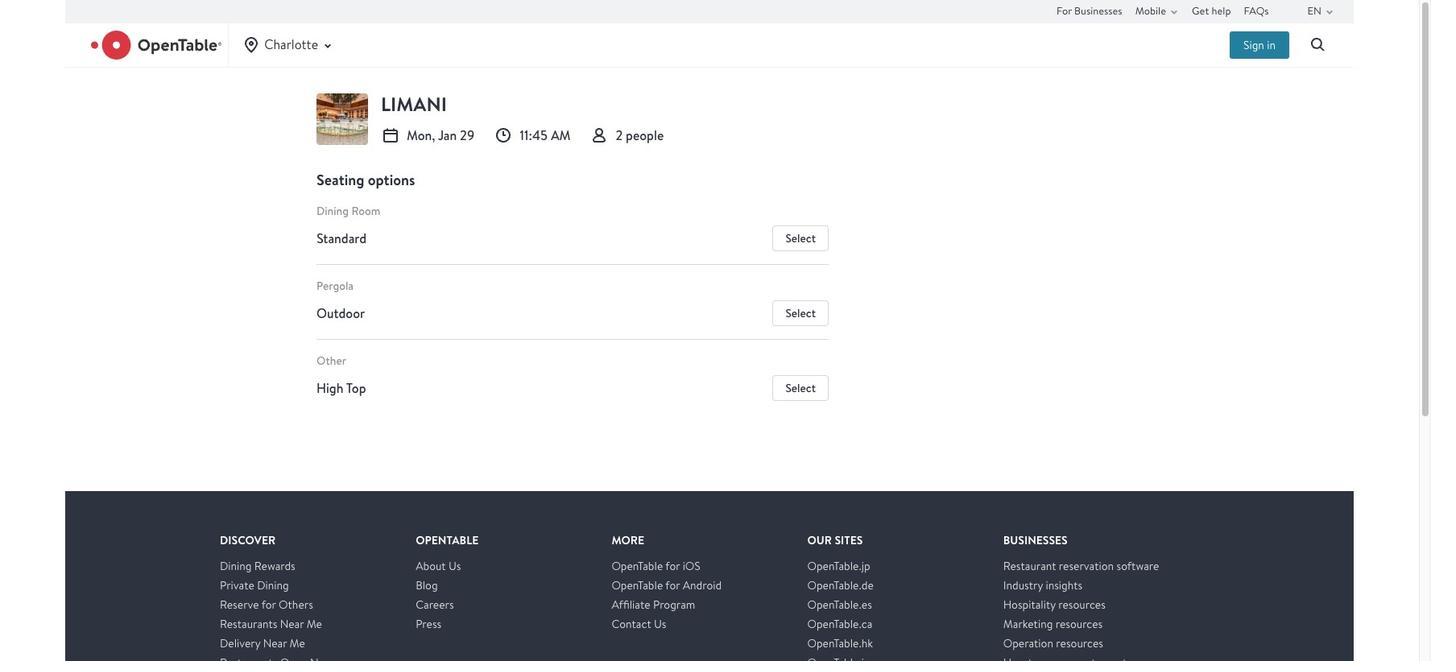 Task type: describe. For each thing, give the bounding box(es) containing it.
select for standard
[[786, 231, 816, 246]]

en button
[[1308, 0, 1340, 23]]

marketing
[[1004, 617, 1053, 632]]

mon, jan 29
[[407, 127, 475, 144]]

reserve
[[220, 598, 259, 612]]

faqs
[[1245, 4, 1270, 17]]

for
[[1057, 4, 1073, 17]]

opentable for ios link
[[612, 559, 701, 574]]

sign in button
[[1231, 31, 1290, 59]]

android
[[683, 579, 722, 593]]

0 vertical spatial for
[[666, 559, 680, 574]]

options
[[368, 170, 415, 190]]

dining rewards private dining reserve for others restaurants near me delivery near me
[[220, 559, 322, 651]]

get help
[[1193, 4, 1232, 17]]

limani
[[381, 91, 447, 118]]

2 vertical spatial opentable
[[612, 579, 663, 593]]

am
[[551, 127, 571, 144]]

opentable.de
[[808, 579, 874, 593]]

sign
[[1244, 38, 1265, 52]]

charlotte button
[[242, 23, 338, 67]]

29
[[460, 127, 475, 144]]

delivery near me link
[[220, 637, 305, 651]]

opentable for ios opentable for android affiliate program contact us
[[612, 559, 722, 632]]

opentable for opentable
[[416, 533, 479, 549]]

dining room
[[317, 204, 381, 218]]

software
[[1117, 559, 1160, 574]]

press button
[[416, 615, 612, 634]]

standard
[[317, 230, 367, 247]]

us inside about us blog careers press
[[449, 559, 461, 574]]

dining for dining rewards private dining reserve for others restaurants near me delivery near me
[[220, 559, 252, 574]]

dining for dining room
[[317, 204, 349, 218]]

our
[[808, 533, 832, 549]]

opentable.jp opentable.de opentable.es opentable.ca opentable.hk
[[808, 559, 874, 651]]

for businesses
[[1057, 4, 1123, 17]]

operation resources button
[[1004, 634, 1200, 654]]

discover
[[220, 533, 276, 549]]

high top
[[317, 380, 366, 397]]

rewards
[[254, 559, 296, 574]]

opentable logo image
[[91, 31, 222, 60]]

2 people
[[616, 127, 664, 144]]

restaurants near me link
[[220, 617, 322, 632]]

select button for standard
[[773, 226, 829, 251]]

0 vertical spatial me
[[307, 617, 322, 632]]

mobile
[[1136, 4, 1167, 17]]

opentable.de link
[[808, 579, 874, 593]]

seating
[[317, 170, 365, 190]]

for businesses button
[[1057, 0, 1123, 23]]

0 horizontal spatial businesses
[[1004, 533, 1068, 549]]

0 vertical spatial near
[[280, 617, 304, 632]]

businesses inside for businesses button
[[1075, 4, 1123, 17]]

get
[[1193, 4, 1210, 17]]

search icon image
[[1309, 35, 1329, 55]]

restaurant
[[1004, 559, 1057, 574]]

restaurants
[[220, 617, 278, 632]]

outdoor
[[317, 305, 365, 322]]

opentable.es link
[[808, 598, 873, 612]]

restaurant reservation software industry insights hospitality resources marketing resources operation resources
[[1004, 559, 1160, 651]]

industry
[[1004, 579, 1044, 593]]

opentable.hk
[[808, 637, 874, 651]]

press
[[416, 617, 442, 632]]

contact
[[612, 617, 652, 632]]

opentable.ca
[[808, 617, 873, 632]]

select button for high top
[[773, 376, 829, 401]]

blog button
[[416, 576, 612, 595]]

opentable.jp
[[808, 559, 871, 574]]

11:45
[[520, 127, 548, 144]]

others
[[279, 598, 313, 612]]

2
[[616, 127, 623, 144]]

program
[[653, 598, 696, 612]]

seating options
[[317, 170, 415, 190]]

reserve for others button
[[220, 595, 416, 615]]

blog
[[416, 579, 438, 593]]

restaurant reservation software button
[[1004, 557, 1200, 576]]



Task type: vqa. For each thing, say whether or not it's contained in the screenshot.
Avatar photo for OpenTable Diner to the top
no



Task type: locate. For each thing, give the bounding box(es) containing it.
businesses
[[1075, 4, 1123, 17], [1004, 533, 1068, 549]]

opentable for opentable for ios opentable for android affiliate program contact us
[[612, 559, 663, 574]]

room
[[352, 204, 381, 218]]

2 vertical spatial resources
[[1057, 637, 1104, 651]]

1 vertical spatial select
[[786, 306, 816, 321]]

careers
[[416, 598, 454, 612]]

about
[[416, 559, 446, 574]]

help
[[1212, 4, 1232, 17]]

pergola
[[317, 279, 354, 293]]

dining rewards button
[[220, 557, 416, 576]]

opentable.ca link
[[808, 617, 873, 632]]

1 horizontal spatial me
[[307, 617, 322, 632]]

us down program
[[654, 617, 667, 632]]

our sites
[[808, 533, 863, 549]]

0 vertical spatial select button
[[773, 226, 829, 251]]

1 vertical spatial businesses
[[1004, 533, 1068, 549]]

operation
[[1004, 637, 1054, 651]]

3 select button from the top
[[773, 376, 829, 401]]

1 select button from the top
[[773, 226, 829, 251]]

mon,
[[407, 127, 435, 144]]

top
[[346, 380, 366, 397]]

1 horizontal spatial dining
[[257, 579, 289, 593]]

2 vertical spatial for
[[262, 598, 276, 612]]

hospitality resources button
[[1004, 595, 1200, 615]]

resources down marketing resources 'button' in the bottom of the page
[[1057, 637, 1104, 651]]

2 horizontal spatial dining
[[317, 204, 349, 218]]

sign in
[[1244, 38, 1276, 52]]

2 select button from the top
[[773, 301, 829, 326]]

1 vertical spatial us
[[654, 617, 667, 632]]

1 vertical spatial resources
[[1056, 617, 1103, 632]]

affiliate
[[612, 598, 651, 612]]

private
[[220, 579, 254, 593]]

me
[[307, 617, 322, 632], [290, 637, 305, 651]]

reservation
[[1060, 559, 1115, 574]]

industry insights button
[[1004, 576, 1200, 595]]

2 vertical spatial select button
[[773, 376, 829, 401]]

for inside dining rewards private dining reserve for others restaurants near me delivery near me
[[262, 598, 276, 612]]

0 horizontal spatial dining
[[220, 559, 252, 574]]

get help button
[[1193, 0, 1232, 23]]

about us button
[[416, 557, 612, 576]]

marketing resources button
[[1004, 615, 1200, 634]]

1 vertical spatial me
[[290, 637, 305, 651]]

0 vertical spatial dining
[[317, 204, 349, 218]]

opentable.hk link
[[808, 637, 874, 651]]

resources down insights
[[1059, 598, 1106, 612]]

dining up the private
[[220, 559, 252, 574]]

faqs button
[[1245, 0, 1270, 23]]

us inside opentable for ios opentable for android affiliate program contact us
[[654, 617, 667, 632]]

us
[[449, 559, 461, 574], [654, 617, 667, 632]]

hospitality
[[1004, 598, 1056, 612]]

high
[[317, 380, 344, 397]]

1 horizontal spatial businesses
[[1075, 4, 1123, 17]]

sites
[[835, 533, 863, 549]]

0 horizontal spatial us
[[449, 559, 461, 574]]

1 vertical spatial dining
[[220, 559, 252, 574]]

select
[[786, 231, 816, 246], [786, 306, 816, 321], [786, 381, 816, 396]]

select button for outdoor
[[773, 301, 829, 326]]

opentable.es
[[808, 598, 873, 612]]

0 vertical spatial select
[[786, 231, 816, 246]]

ios
[[683, 559, 701, 574]]

0 vertical spatial businesses
[[1075, 4, 1123, 17]]

me down restaurants near me link
[[290, 637, 305, 651]]

businesses right for
[[1075, 4, 1123, 17]]

1 select from the top
[[786, 231, 816, 246]]

delivery
[[220, 637, 261, 651]]

near down restaurants near me link
[[263, 637, 287, 651]]

businesses up restaurant
[[1004, 533, 1068, 549]]

dining down rewards
[[257, 579, 289, 593]]

people
[[626, 127, 664, 144]]

1 vertical spatial for
[[666, 579, 680, 593]]

1 vertical spatial select button
[[773, 301, 829, 326]]

select for high top
[[786, 381, 816, 396]]

2 vertical spatial dining
[[257, 579, 289, 593]]

about us blog careers press
[[416, 559, 461, 632]]

1 vertical spatial opentable
[[612, 559, 663, 574]]

11:45 am
[[520, 127, 571, 144]]

for up restaurants near me link
[[262, 598, 276, 612]]

opentable for android link
[[612, 579, 722, 593]]

us right about
[[449, 559, 461, 574]]

near
[[280, 617, 304, 632], [263, 637, 287, 651]]

private dining link
[[220, 579, 289, 593]]

1 vertical spatial near
[[263, 637, 287, 651]]

for left ios at the left
[[666, 559, 680, 574]]

affiliate program button
[[612, 595, 808, 615]]

near down others
[[280, 617, 304, 632]]

for
[[666, 559, 680, 574], [666, 579, 680, 593], [262, 598, 276, 612]]

0 vertical spatial resources
[[1059, 598, 1106, 612]]

select for outdoor
[[786, 306, 816, 321]]

opentable down more
[[612, 559, 663, 574]]

insights
[[1046, 579, 1083, 593]]

0 vertical spatial us
[[449, 559, 461, 574]]

dining up 'standard' on the top
[[317, 204, 349, 218]]

2 vertical spatial select
[[786, 381, 816, 396]]

resources up operation resources button
[[1056, 617, 1103, 632]]

in
[[1268, 38, 1276, 52]]

mobile button
[[1136, 0, 1185, 23]]

1 horizontal spatial us
[[654, 617, 667, 632]]

for up program
[[666, 579, 680, 593]]

charlotte
[[264, 36, 318, 53]]

opentable.jp link
[[808, 559, 871, 574]]

opentable up about
[[416, 533, 479, 549]]

opentable up affiliate
[[612, 579, 663, 593]]

en
[[1308, 4, 1322, 17]]

more
[[612, 533, 645, 549]]

me down the 'reserve for others' button
[[307, 617, 322, 632]]

limani link
[[381, 91, 829, 119]]

opentable
[[416, 533, 479, 549], [612, 559, 663, 574], [612, 579, 663, 593]]

jan
[[438, 127, 457, 144]]

3 select from the top
[[786, 381, 816, 396]]

2 select from the top
[[786, 306, 816, 321]]

careers button
[[416, 595, 612, 615]]

dining
[[317, 204, 349, 218], [220, 559, 252, 574], [257, 579, 289, 593]]

resources
[[1059, 598, 1106, 612], [1056, 617, 1103, 632], [1057, 637, 1104, 651]]

contact us button
[[612, 615, 808, 634]]

0 horizontal spatial me
[[290, 637, 305, 651]]

0 vertical spatial opentable
[[416, 533, 479, 549]]

other
[[317, 354, 347, 368]]



